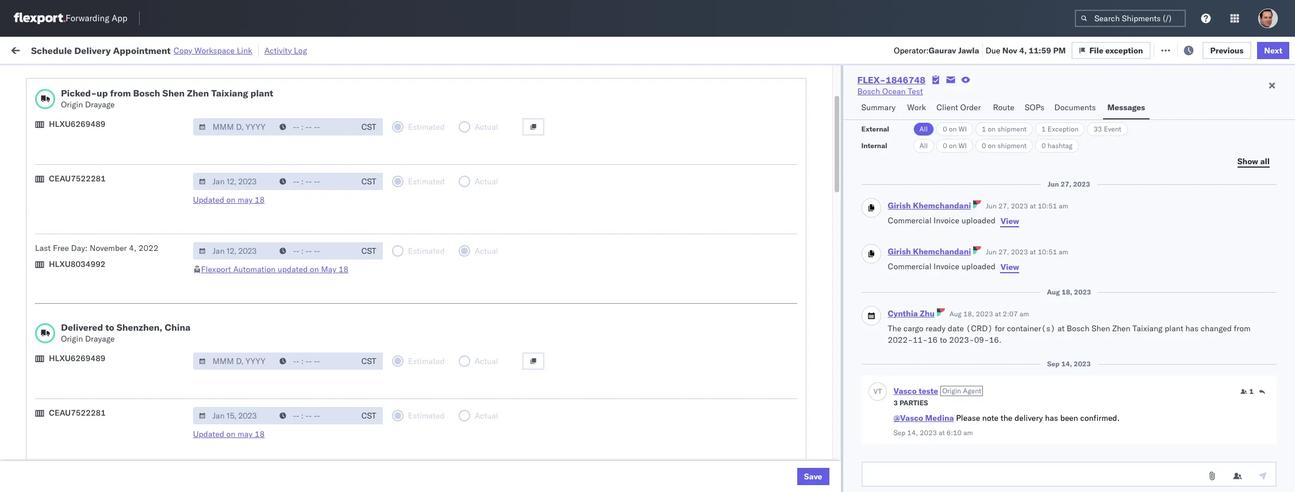 Task type: describe. For each thing, give the bounding box(es) containing it.
jawla for ceau7522281, hlxu6269489, hlxu8034992
[[1178, 189, 1197, 199]]

workitem button
[[7, 90, 209, 102]]

2 11:59 pm pdt, nov 4, 2022 from the top
[[227, 164, 333, 174]]

27, for second girish khemchandani button
[[999, 248, 1009, 256]]

0 vertical spatial 27,
[[1061, 180, 1072, 189]]

ocean fcl for the schedule delivery appointment link for 8:30 pm pst, jan 23, 2023
[[435, 391, 475, 402]]

ocean fcl for schedule pickup from los angeles, ca "link" corresponding to flex-1846748
[[435, 138, 475, 149]]

24, for 2023
[[301, 442, 313, 452]]

hlxu6269489, for schedule delivery appointment
[[939, 189, 998, 199]]

import work
[[98, 45, 146, 55]]

2 schedule delivery appointment from the top
[[26, 289, 141, 300]]

due nov 4, 11:59 pm
[[986, 45, 1066, 55]]

12:00
[[227, 113, 250, 123]]

messages button
[[1103, 97, 1150, 120]]

8:30 pm pst, jan 23, 2023 for schedule delivery appointment
[[227, 391, 330, 402]]

16.
[[989, 335, 1002, 345]]

2 account from the left
[[680, 391, 710, 402]]

updated on may 18 for picked-up from bosch shen zhen taixiang plant
[[193, 195, 265, 205]]

ca for schedule pickup from los angeles, ca button corresponding to flex-1846748
[[157, 138, 168, 148]]

3 -- : -- -- text field from the top
[[274, 243, 355, 260]]

los for schedule pickup from los angeles, ca "link" for flex-1662119
[[108, 441, 121, 452]]

1 flex-2130387 from the top
[[782, 391, 842, 402]]

1662119
[[807, 442, 842, 452]]

next button
[[1258, 42, 1290, 59]]

mbl/mawb numbers button
[[965, 90, 1132, 102]]

numbers for mbl/mawb numbers
[[1013, 93, 1041, 101]]

november
[[90, 243, 127, 254]]

updated for china
[[193, 429, 224, 440]]

3 test123456 from the top
[[971, 214, 1019, 225]]

mbl/mawb
[[971, 93, 1011, 101]]

teste
[[919, 387, 938, 397]]

savant
[[1176, 315, 1201, 326]]

0 vertical spatial jun
[[1048, 180, 1059, 189]]

1 girish khemchandani button from the top
[[888, 201, 971, 211]]

11:59 pm pst, dec 13, 2022
[[227, 265, 337, 275]]

4 -- : -- -- text field from the top
[[274, 353, 355, 370]]

activity log
[[264, 45, 307, 55]]

ready
[[88, 71, 109, 80]]

ca for schedule pickup from los angeles, ca button associated with flex-1893174
[[157, 365, 168, 376]]

up
[[97, 87, 108, 99]]

gaurav for caiu7969337
[[1150, 113, 1176, 123]]

3 ceau7522281, hlxu6269489, hlxu8034992 from the top
[[878, 214, 1056, 224]]

cst for 1st -- : -- -- text box from the top of the page
[[362, 122, 376, 132]]

3 schedule pickup from los angeles, ca from the top
[[26, 214, 168, 224]]

show all
[[1238, 156, 1270, 166]]

from for schedule pickup from los angeles, ca "link" for flex-1662119
[[89, 441, 106, 452]]

2 2130387 from the top
[[807, 417, 842, 427]]

24, for 2022
[[298, 341, 311, 351]]

gvcu5265864 for schedule delivery appointment
[[878, 391, 935, 401]]

appointment up status : ready for work, blocked, in progress
[[113, 45, 171, 56]]

confirmed.
[[1081, 414, 1120, 424]]

2 1889466 from the top
[[807, 290, 842, 300]]

0 vertical spatial gaurav
[[929, 45, 956, 55]]

china
[[165, 322, 191, 333]]

numbers for container numbers
[[910, 93, 939, 101]]

2 -- : -- -- text field from the top
[[274, 173, 355, 190]]

delivery up "confirm pickup from los angeles, ca" link
[[63, 289, 92, 300]]

1 vertical spatial 18
[[339, 264, 349, 275]]

appointment up november
[[94, 188, 141, 199]]

from for "confirm pickup from los angeles, ca" link
[[85, 315, 102, 325]]

pm for schedule pickup from los angeles, ca "link" for flex-1662119
[[252, 442, 264, 452]]

4 fcl from the top
[[460, 189, 475, 199]]

3 abcdefg78456546 from the top
[[971, 315, 1048, 326]]

2 fcl from the top
[[460, 138, 475, 149]]

2 schedule pickup from los angeles, ca button from the top
[[26, 162, 168, 175]]

jun 27, 2023 at 10:51 am for 1st girish khemchandani button
[[986, 202, 1069, 210]]

3 resize handle column header from the left
[[415, 89, 429, 493]]

aug for aug 18, 2023 at 2:07 am
[[950, 310, 962, 319]]

may for picked-up from bosch shen zhen taixiang plant
[[238, 195, 253, 205]]

3 uetu5238478 from the top
[[939, 315, 995, 325]]

13,
[[303, 265, 315, 275]]

container numbers button
[[872, 90, 954, 102]]

11 resize handle column header from the left
[[1266, 89, 1280, 493]]

11:59 for schedule pickup from los angeles, ca "link" corresponding to flex-1846748
[[227, 138, 250, 149]]

1 horizontal spatial work
[[907, 102, 926, 113]]

cargo
[[904, 324, 924, 334]]

consignee for flex-1660288
[[583, 113, 622, 123]]

bosch inside 'picked-up from bosch shen zhen taixiang plant origin drayage'
[[133, 87, 160, 99]]

updated on may 18 button for delivered to shenzhen, china
[[193, 429, 265, 440]]

demo for flex-1893174
[[560, 366, 581, 376]]

plant inside 'picked-up from bosch shen zhen taixiang plant origin drayage'
[[250, 87, 273, 99]]

external
[[862, 125, 889, 133]]

schedule pickup from rotterdam, netherlands
[[26, 416, 196, 426]]

8,
[[303, 239, 310, 250]]

from inside the cargo ready date (crd) for container(s)  at bosch shen zhen taixiang plant has changed from 2022-11-16 to 2023-09-16.
[[1234, 324, 1251, 334]]

mmm d, yyyy text field for delivered to shenzhen, china
[[193, 353, 275, 370]]

12,
[[301, 366, 313, 376]]

app
[[112, 13, 127, 24]]

14, inside @vasco medina please note the delivery has been confirmed. sep 14, 2023 at 6:10 am
[[907, 429, 918, 438]]

view button for second girish khemchandani button
[[1000, 262, 1020, 273]]

sep inside @vasco medina please note the delivery has been confirmed. sep 14, 2023 at 6:10 am
[[894, 429, 906, 438]]

pst, for schedule pickup from los angeles, ca "link" corresponding to flex-1889466
[[266, 265, 284, 275]]

3 2130387 from the top
[[807, 467, 842, 478]]

ready
[[926, 324, 946, 334]]

3 1889466 from the top
[[807, 315, 842, 326]]

2 abcdefg78456546 from the top
[[971, 290, 1048, 300]]

schedule pickup from los angeles, ca button for flex-1889466
[[26, 264, 168, 276]]

1 lhuu7894563, from the top
[[878, 264, 937, 275]]

order
[[961, 102, 981, 113]]

4 1889466 from the top
[[807, 341, 842, 351]]

cynthia zhu button
[[888, 309, 935, 319]]

picked-up from bosch shen zhen taixiang plant origin drayage
[[61, 87, 273, 110]]

automation
[[233, 264, 276, 275]]

1 vertical spatial flexport
[[201, 264, 231, 275]]

upload customs clearance documents button for 12:00 am pdt, aug 19, 2022
[[26, 112, 170, 124]]

2 schedule pickup from los angeles, ca link from the top
[[26, 162, 168, 174]]

zhen inside 'picked-up from bosch shen zhen taixiang plant origin drayage'
[[187, 87, 209, 99]]

09-
[[974, 335, 989, 345]]

has inside @vasco medina please note the delivery has been confirmed. sep 14, 2023 at 6:10 am
[[1045, 414, 1058, 424]]

delivery for 6:00
[[58, 340, 87, 350]]

3 11:59 pm pdt, nov 4, 2022 from the top
[[227, 189, 333, 199]]

girish for 1st girish khemchandani button
[[888, 201, 911, 211]]

1 2130387 from the top
[[807, 391, 842, 402]]

schedule delivery appointment for 11:59
[[26, 188, 141, 199]]

mmm d, yyyy text field for third -- : -- -- text box from the bottom of the page
[[193, 243, 275, 260]]

documents inside button
[[1055, 102, 1096, 113]]

rotterdam,
[[108, 416, 149, 426]]

2 girish khemchandani button from the top
[[888, 247, 971, 257]]

pickup inside schedule pickup from rotterdam, netherlands 'link'
[[63, 416, 87, 426]]

ceau7522281 for picked-up from bosch shen zhen taixiang plant
[[49, 174, 106, 184]]

2 lhuu7894563, uetu5238478 from the top
[[878, 290, 995, 300]]

--
[[971, 442, 981, 452]]

upload for 12:00 am pdt, aug 19, 2022
[[26, 112, 53, 123]]

1 flex-1889466 from the top
[[782, 265, 842, 275]]

2 uetu5238478 from the top
[[939, 290, 995, 300]]

from for 4th schedule pickup from los angeles, ca "link" from the bottom
[[89, 163, 106, 173]]

1 on shipment
[[982, 125, 1027, 133]]

6 fcl from the top
[[460, 366, 475, 376]]

ceau7522281, hlxu6269489, hlxu8034992 for upload customs clearance documents
[[878, 239, 1056, 250]]

0 vertical spatial for
[[110, 71, 120, 80]]

6 resize handle column header from the left
[[744, 89, 758, 493]]

event
[[1104, 125, 1122, 133]]

3 flex-1889466 from the top
[[782, 315, 842, 326]]

8 resize handle column header from the left
[[951, 89, 965, 493]]

2 vertical spatial jun
[[986, 248, 997, 256]]

gvcu5265864 for schedule pickup from rotterdam, netherlands
[[878, 416, 935, 427]]

the cargo ready date (crd) for container(s)  at bosch shen zhen taixiang plant has changed from 2022-11-16 to 2023-09-16.
[[888, 324, 1251, 345]]

link
[[237, 45, 252, 55]]

1 button
[[1241, 388, 1254, 397]]

agent inside vasco teste origin agent
[[963, 387, 982, 396]]

sops
[[1025, 102, 1045, 113]]

flexport demo consignee for flex-1660288
[[528, 113, 622, 123]]

flex-1893174
[[782, 366, 842, 376]]

ocean fcl for schedule pickup from rotterdam, netherlands 'link'
[[435, 417, 475, 427]]

0 vertical spatial aug
[[287, 113, 302, 123]]

delivered to shenzhen, china origin drayage
[[61, 322, 191, 344]]

demo for flex-1660288
[[560, 113, 581, 123]]

2023 inside @vasco medina please note the delivery has been confirmed. sep 14, 2023 at 6:10 am
[[920, 429, 937, 438]]

1 integration from the left
[[528, 391, 567, 402]]

8:30 pm pst, jan 23, 2023 for schedule pickup from rotterdam, netherlands
[[227, 417, 330, 427]]

1 resize handle column header from the left
[[206, 89, 220, 493]]

4 abcdefg78456546 from the top
[[971, 341, 1048, 351]]

ca for fourth schedule pickup from los angeles, ca button from the bottom of the page
[[157, 163, 168, 173]]

sops button
[[1020, 97, 1050, 120]]

2022 for schedule pickup from los angeles, ca "link" corresponding to flex-1846748
[[313, 138, 333, 149]]

track
[[293, 45, 312, 55]]

flexport demo consignee for flex-1893174
[[528, 366, 622, 376]]

jun 27, 2023
[[1048, 180, 1091, 189]]

status
[[63, 71, 83, 80]]

3 lhuu7894563, from the top
[[878, 315, 937, 325]]

pm for schedule pickup from rotterdam, netherlands 'link'
[[247, 417, 259, 427]]

1 abcdefg78456546 from the top
[[971, 265, 1048, 275]]

778 at risk
[[212, 45, 252, 55]]

3 parties
[[894, 399, 928, 408]]

schedule pickup from los angeles, ca link for flex-1893174
[[26, 365, 168, 376]]

drayage inside 'picked-up from bosch shen zhen taixiang plant origin drayage'
[[85, 99, 115, 110]]

schedule pickup from rotterdam, netherlands link
[[26, 415, 196, 427]]

copy
[[174, 45, 192, 55]]

4 lhuu7894563, uetu5238478 from the top
[[878, 340, 995, 351]]

zhu
[[920, 309, 935, 319]]

2 lhuu7894563, from the top
[[878, 290, 937, 300]]

message (0)
[[155, 45, 202, 55]]

3 ceau7522281, from the top
[[878, 214, 937, 224]]

activity
[[264, 45, 292, 55]]

Search Work text field
[[908, 41, 1034, 58]]

pst, for confirm delivery link
[[262, 341, 279, 351]]

all for external
[[920, 125, 928, 133]]

medina
[[925, 414, 954, 424]]

10:51 for 1st girish khemchandani button
[[1038, 202, 1057, 210]]

4 resize handle column header from the left
[[508, 89, 522, 493]]

filtered
[[11, 70, 39, 81]]

: for snoozed
[[267, 71, 269, 80]]

may
[[321, 264, 336, 275]]

2022 for confirm delivery link
[[313, 341, 333, 351]]

mmm d, yyyy text field for picked-up from bosch shen zhen taixiang plant
[[193, 118, 275, 136]]

invoice for second girish khemchandani button
[[934, 262, 960, 272]]

2 flex-1889466 from the top
[[782, 290, 842, 300]]

3 flex-2130387 from the top
[[782, 467, 842, 478]]

11:00
[[227, 239, 250, 250]]

0 vertical spatial 14,
[[1062, 360, 1072, 369]]

am for 1st girish khemchandani button
[[1059, 202, 1069, 210]]

flexport for 12:00 am pdt, aug 19, 2022
[[528, 113, 558, 123]]

2 resize handle column header from the left
[[365, 89, 379, 493]]

@vasco medina button
[[894, 414, 954, 424]]

1 1889466 from the top
[[807, 265, 842, 275]]

1 uetu5238478 from the top
[[939, 264, 995, 275]]

5 resize handle column header from the left
[[601, 89, 615, 493]]

schedule pickup from los angeles, ca for flex-1662119
[[26, 441, 168, 452]]

bosch inside 'link'
[[858, 86, 880, 97]]

work button
[[903, 97, 932, 120]]

2 integration test account - karl lagerfeld from the left
[[620, 391, 770, 402]]

v t
[[874, 387, 882, 396]]

4 lhuu7894563, from the top
[[878, 340, 937, 351]]

ocean inside 'link'
[[882, 86, 906, 97]]

confirm pickup from los angeles, ca link
[[26, 314, 163, 326]]

confirm delivery link
[[26, 340, 87, 351]]

forwarding
[[66, 13, 109, 24]]

drayage inside delivered to shenzhen, china origin drayage
[[85, 334, 115, 344]]

import
[[98, 45, 124, 55]]

message
[[155, 45, 187, 55]]

1 -- : -- -- text field from the top
[[274, 118, 355, 136]]

date
[[948, 324, 964, 334]]

picked-
[[61, 87, 97, 99]]

2 karl from the left
[[719, 391, 734, 402]]

2 mmm d, yyyy text field from the top
[[193, 173, 275, 190]]

no
[[272, 71, 281, 80]]

schedule delivery appointment link for 11:59 pm pdt, nov 4, 2022
[[26, 188, 141, 199]]

by:
[[42, 70, 53, 81]]

3 maeu9408431 from the top
[[971, 467, 1029, 478]]

0 vertical spatial sep
[[1047, 360, 1060, 369]]

log
[[294, 45, 307, 55]]

0 vertical spatial jawla
[[958, 45, 980, 55]]

bosch inside the cargo ready date (crd) for container(s)  at bosch shen zhen taixiang plant has changed from 2022-11-16 to 2023-09-16.
[[1067, 324, 1090, 334]]

forwarding app
[[66, 13, 127, 24]]

hlxu6269489 for delivered
[[49, 354, 106, 364]]

commercial invoice uploaded view for 1st girish khemchandani button
[[888, 216, 1019, 227]]

7 fcl from the top
[[460, 391, 475, 402]]

2 integration from the left
[[620, 391, 660, 402]]

1 lhuu7894563, uetu5238478 from the top
[[878, 264, 995, 275]]

4 flex-1889466 from the top
[[782, 341, 842, 351]]

2 flex-2130387 from the top
[[782, 417, 842, 427]]

gaurav jawla for test123456
[[1150, 189, 1197, 199]]

aug 18, 2023
[[1047, 288, 1091, 297]]

1 integration test account - karl lagerfeld from the left
[[528, 391, 677, 402]]

Search Shipments (/) text field
[[1075, 10, 1186, 27]]

work,
[[121, 71, 140, 80]]

confirm pickup from los angeles, ca
[[26, 315, 163, 325]]

pm for schedule pickup from los angeles, ca "link" corresponding to flex-1846748
[[252, 138, 264, 149]]

2 schedule pickup from los angeles, ca from the top
[[26, 163, 168, 173]]

container(s)
[[1007, 324, 1056, 334]]

angeles, inside "button"
[[119, 315, 150, 325]]

3 lhuu7894563, uetu5238478 from the top
[[878, 315, 995, 325]]

schedule pickup from los angeles, ca button for flex-1893174
[[26, 365, 168, 377]]

snoozed
[[240, 71, 267, 80]]

commercial invoice uploaded view for second girish khemchandani button
[[888, 262, 1019, 273]]

cst for second -- : -- -- text box
[[362, 177, 376, 187]]

route button
[[989, 97, 1020, 120]]

1 karl from the left
[[626, 391, 641, 402]]

pickup inside "confirm pickup from los angeles, ca" link
[[58, 315, 83, 325]]

11:59 for schedule pickup from los angeles, ca "link" for flex-1662119
[[227, 442, 250, 452]]

copy workspace link button
[[174, 45, 252, 55]]

10 resize handle column header from the left
[[1223, 89, 1237, 493]]

ceau7522281, for upload customs clearance documents
[[878, 239, 937, 250]]

9 resize handle column header from the left
[[1130, 89, 1144, 493]]

27, for 1st girish khemchandani button
[[999, 202, 1009, 210]]

los for schedule pickup from los angeles, ca "link" corresponding to flex-1889466
[[108, 264, 121, 275]]

jaehyung choi - test destination agent
[[1150, 442, 1295, 452]]

maeu9736123
[[971, 366, 1029, 376]]

from for schedule pickup from los angeles, ca "link" corresponding to flex-1846748
[[89, 138, 106, 148]]



Task type: locate. For each thing, give the bounding box(es) containing it.
upload for 11:00 pm pst, nov 8, 2022
[[26, 239, 53, 249]]

4 test123456 from the top
[[971, 239, 1019, 250]]

ocean fcl for upload customs clearance documents link associated with 11:00 pm pst, nov 8, 2022
[[435, 239, 475, 250]]

8:30 up the 11:59 pm pst, jan 24, 2023 on the left bottom of the page
[[227, 417, 245, 427]]

0 horizontal spatial for
[[110, 71, 120, 80]]

1 clearance from the top
[[89, 112, 126, 123]]

2 vertical spatial aug
[[950, 310, 962, 319]]

ca inside "button"
[[152, 315, 163, 325]]

delivery for 11:59
[[63, 188, 92, 199]]

los for "confirm pickup from los angeles, ca" link
[[104, 315, 117, 325]]

am up aug 18, 2023
[[1059, 248, 1069, 256]]

MMM D, YYYY text field
[[193, 118, 275, 136], [193, 173, 275, 190], [193, 353, 275, 370]]

2 ceau7522281, from the top
[[878, 189, 937, 199]]

1 vertical spatial 14,
[[907, 429, 918, 438]]

ceau7522281 for delivered to shenzhen, china
[[49, 408, 106, 419]]

maeu9408431 for schedule delivery appointment
[[971, 391, 1029, 402]]

for inside the cargo ready date (crd) for container(s)  at bosch shen zhen taixiang plant has changed from 2022-11-16 to 2023-09-16.
[[995, 324, 1005, 334]]

3 ocean fcl from the top
[[435, 164, 475, 174]]

delivery up ready
[[74, 45, 111, 56]]

aug up date
[[950, 310, 962, 319]]

previous button
[[1203, 42, 1252, 59]]

updated for bosch
[[193, 195, 224, 205]]

upload customs clearance documents
[[26, 112, 170, 123], [26, 239, 170, 249]]

18 for delivered to shenzhen, china
[[255, 429, 265, 440]]

show
[[1238, 156, 1259, 166]]

invoice
[[934, 216, 960, 226], [934, 262, 960, 272]]

MMM D, YYYY text field
[[193, 243, 275, 260], [193, 408, 275, 425]]

customs for 11:00
[[55, 239, 87, 249]]

my work
[[11, 42, 63, 58]]

1 vertical spatial upload
[[26, 239, 53, 249]]

appointment up "confirm pickup from los angeles, ca" link
[[94, 289, 141, 300]]

0 vertical spatial 10:51
[[1038, 202, 1057, 210]]

all button down caiu7969337
[[913, 139, 934, 153]]

client order
[[937, 102, 981, 113]]

18 up 11:00 pm pst, nov 8, 2022
[[255, 195, 265, 205]]

schedule inside 'link'
[[26, 416, 60, 426]]

1 fcl from the top
[[460, 113, 475, 123]]

1 ceau7522281, hlxu6269489, hlxu8034992 from the top
[[878, 138, 1056, 148]]

0 vertical spatial plant
[[250, 87, 273, 99]]

2 vertical spatial 2130387
[[807, 467, 842, 478]]

1 vertical spatial view button
[[1000, 262, 1020, 273]]

customs right last
[[55, 239, 87, 249]]

schedule pickup from los angeles, ca for flex-1846748
[[26, 138, 168, 148]]

schedule delivery appointment link up day:
[[26, 188, 141, 199]]

confirm pickup from los angeles, ca button
[[26, 314, 163, 327]]

taixiang up 12:00
[[211, 87, 248, 99]]

2 upload from the top
[[26, 239, 53, 249]]

1 vertical spatial 0 on wi
[[943, 141, 967, 150]]

plant inside the cargo ready date (crd) for container(s)  at bosch shen zhen taixiang plant has changed from 2022-11-16 to 2023-09-16.
[[1165, 324, 1184, 334]]

abcdefg78456546
[[971, 265, 1048, 275], [971, 290, 1048, 300], [971, 315, 1048, 326], [971, 341, 1048, 351]]

updated
[[278, 264, 308, 275]]

1 vertical spatial 23,
[[296, 417, 308, 427]]

1 horizontal spatial to
[[940, 335, 947, 345]]

18, up (crd)
[[964, 310, 974, 319]]

from inside 'link'
[[89, 416, 106, 426]]

18 for picked-up from bosch shen zhen taixiang plant
[[255, 195, 265, 205]]

upload customs clearance documents button
[[26, 112, 170, 124], [26, 238, 170, 251]]

8:30 pm pst, jan 23, 2023 down 11:59 pm pst, jan 12, 2023
[[227, 391, 330, 402]]

0 vertical spatial 18
[[255, 195, 265, 205]]

updated on may 18 button up 11:00
[[193, 195, 265, 205]]

customs down picked-
[[55, 112, 87, 123]]

1 vertical spatial has
[[1045, 414, 1058, 424]]

origin inside vasco teste origin agent
[[942, 387, 961, 396]]

schedule delivery appointment button for 8:30 pm pst, jan 23, 2023
[[26, 390, 141, 403]]

0 vertical spatial girish khemchandani
[[888, 201, 971, 211]]

los for schedule pickup from los angeles, ca "link" corresponding to flex-1846748
[[108, 138, 121, 148]]

2 view from the top
[[1001, 262, 1019, 273]]

2 maeu9408431 from the top
[[971, 417, 1029, 427]]

ceau7522281, for schedule pickup from los angeles, ca
[[878, 138, 937, 148]]

0 horizontal spatial :
[[83, 71, 85, 80]]

am inside @vasco medina please note the delivery has been confirmed. sep 14, 2023 at 6:10 am
[[964, 429, 973, 438]]

gaurav
[[929, 45, 956, 55], [1150, 113, 1176, 123], [1150, 189, 1176, 199]]

origin down delivered
[[61, 334, 83, 344]]

import work button
[[93, 37, 150, 63]]

6:00 am pst, dec 24, 2022
[[227, 341, 333, 351]]

2 numbers from the left
[[1013, 93, 1041, 101]]

8:30 down 6:00
[[227, 391, 245, 402]]

operator:
[[894, 45, 929, 55]]

2 all button from the top
[[913, 139, 934, 153]]

8:30 pm pst, jan 23, 2023 up the 11:59 pm pst, jan 24, 2023 on the left bottom of the page
[[227, 417, 330, 427]]

delivery up day:
[[63, 188, 92, 199]]

0 vertical spatial 11:59 pm pdt, nov 4, 2022
[[227, 138, 333, 149]]

shipment down the 1 on shipment
[[998, 141, 1027, 150]]

2 ceau7522281, hlxu6269489, hlxu8034992 from the top
[[878, 189, 1056, 199]]

6:10
[[947, 429, 962, 438]]

1 vertical spatial work
[[907, 102, 926, 113]]

schedule delivery appointment button up "confirm pickup from los angeles, ca" link
[[26, 289, 141, 302]]

documents right november
[[128, 239, 170, 249]]

updated on may 18 up the 11:59 pm pst, jan 24, 2023 on the left bottom of the page
[[193, 429, 265, 440]]

4 uetu5238478 from the top
[[939, 340, 995, 351]]

pm for the schedule delivery appointment link for 8:30 pm pst, jan 23, 2023
[[247, 391, 259, 402]]

schedule delivery appointment for 8:30
[[26, 391, 141, 401]]

origin inside 'picked-up from bosch shen zhen taixiang plant origin drayage'
[[61, 99, 83, 110]]

hlxu6269489 down the confirm delivery button
[[49, 354, 106, 364]]

note
[[983, 414, 999, 424]]

consignee for flex-1893174
[[583, 366, 622, 376]]

0 horizontal spatial work
[[126, 45, 146, 55]]

appointment up schedule pickup from rotterdam, netherlands
[[94, 391, 141, 401]]

2 8:30 from the top
[[227, 417, 245, 427]]

0 vertical spatial upload customs clearance documents button
[[26, 112, 170, 124]]

0 vertical spatial mmm d, yyyy text field
[[193, 243, 275, 260]]

23, for schedule delivery appointment
[[296, 391, 308, 402]]

choi down jaehyung choi - test origin agent
[[1186, 442, 1203, 452]]

0 vertical spatial flexport demo consignee
[[528, 113, 622, 123]]

2 schedule delivery appointment link from the top
[[26, 390, 141, 402]]

0 vertical spatial 8:30
[[227, 391, 245, 402]]

3 cst from the top
[[362, 246, 376, 256]]

summary button
[[857, 97, 903, 120]]

save
[[804, 472, 822, 482]]

msdu7304509
[[878, 366, 936, 376]]

container
[[878, 93, 909, 101]]

0
[[943, 125, 947, 133], [943, 141, 947, 150], [982, 141, 986, 150], [1042, 141, 1046, 150]]

flex-1660288
[[782, 113, 842, 123]]

0 vertical spatial has
[[1186, 324, 1199, 334]]

am for pdt,
[[252, 113, 265, 123]]

messages
[[1108, 102, 1145, 113]]

may up 11:00
[[238, 195, 253, 205]]

documents for flex-1846748
[[128, 239, 170, 249]]

girish for second girish khemchandani button
[[888, 247, 911, 257]]

0 vertical spatial girish khemchandani button
[[888, 201, 971, 211]]

0 horizontal spatial sep
[[894, 429, 906, 438]]

upload customs clearance documents button for 11:00 pm pst, nov 8, 2022
[[26, 238, 170, 251]]

flex-
[[858, 74, 886, 86], [782, 113, 807, 123], [782, 138, 807, 149], [782, 164, 807, 174], [782, 189, 807, 199], [782, 214, 807, 225], [782, 239, 807, 250], [782, 265, 807, 275], [782, 290, 807, 300], [782, 315, 807, 326], [782, 341, 807, 351], [782, 366, 807, 376], [782, 391, 807, 402], [782, 417, 807, 427], [782, 442, 807, 452], [782, 467, 807, 478]]

1 updated on may 18 from the top
[[193, 195, 265, 205]]

clearance for 12:00 am pdt, aug 19, 2022
[[89, 112, 126, 123]]

1 schedule pickup from los angeles, ca from the top
[[26, 138, 168, 148]]

4 cst from the top
[[362, 356, 376, 367]]

-
[[619, 391, 624, 402], [712, 391, 717, 402], [1205, 391, 1210, 402], [971, 442, 976, 452], [976, 442, 981, 452], [1205, 442, 1210, 452]]

2 horizontal spatial 1
[[1250, 388, 1254, 396]]

1 vertical spatial clearance
[[89, 239, 126, 249]]

23, up the 11:59 pm pst, jan 24, 2023 on the left bottom of the page
[[296, 417, 308, 427]]

1 vertical spatial 2130387
[[807, 417, 842, 427]]

to right delivered
[[105, 322, 114, 333]]

confirm inside button
[[26, 340, 56, 350]]

test inside 'link'
[[908, 86, 923, 97]]

3 schedule delivery appointment from the top
[[26, 391, 141, 401]]

ca for schedule pickup from los angeles, ca button for flex-1662119
[[157, 441, 168, 452]]

2 invoice from the top
[[934, 262, 960, 272]]

all down work button
[[920, 125, 928, 133]]

flex-2130387 down flex-1893174
[[782, 391, 842, 402]]

1 vertical spatial commercial
[[888, 262, 932, 272]]

2 vertical spatial gvcu5265864
[[878, 467, 935, 477]]

test123456 for schedule pickup from los angeles, ca
[[971, 138, 1019, 149]]

at inside @vasco medina please note the delivery has been confirmed. sep 14, 2023 at 6:10 am
[[939, 429, 945, 438]]

0 hashtag
[[1042, 141, 1073, 150]]

numbers up sops
[[1013, 93, 1041, 101]]

18, for aug 18, 2023
[[1062, 288, 1073, 297]]

2 vertical spatial schedule delivery appointment button
[[26, 390, 141, 403]]

1 vertical spatial jawla
[[1178, 113, 1197, 123]]

14,
[[1062, 360, 1072, 369], [907, 429, 918, 438]]

blocked,
[[142, 71, 170, 80]]

hlxu6269489
[[49, 119, 106, 129], [49, 354, 106, 364]]

mmm d, yyyy text field up the 11:59 pm pst, jan 24, 2023 on the left bottom of the page
[[193, 408, 275, 425]]

1 vertical spatial wi
[[959, 141, 967, 150]]

18 up the 11:59 pm pst, jan 24, 2023 on the left bottom of the page
[[255, 429, 265, 440]]

from for schedule pickup from rotterdam, netherlands 'link'
[[89, 416, 106, 426]]

0 vertical spatial girish
[[888, 201, 911, 211]]

0 vertical spatial 24,
[[298, 341, 311, 351]]

uploaded for second girish khemchandani button
[[962, 262, 996, 272]]

0 vertical spatial all
[[920, 125, 928, 133]]

3 fcl from the top
[[460, 164, 475, 174]]

clearance
[[89, 112, 126, 123], [89, 239, 126, 249]]

shipment for 0 on shipment
[[998, 141, 1027, 150]]

0 vertical spatial clearance
[[89, 112, 126, 123]]

1 vertical spatial customs
[[55, 239, 87, 249]]

to inside delivered to shenzhen, china origin drayage
[[105, 322, 114, 333]]

1 khemchandani from the top
[[913, 201, 971, 211]]

2022 for schedule pickup from los angeles, ca "link" corresponding to flex-1889466
[[317, 265, 337, 275]]

free
[[53, 243, 69, 254]]

confirm inside "button"
[[26, 315, 56, 325]]

1 vertical spatial schedule delivery appointment link
[[26, 390, 141, 402]]

schedule delivery appointment button up schedule pickup from rotterdam, netherlands
[[26, 390, 141, 403]]

destination
[[1229, 442, 1271, 452]]

3 hlxu6269489, from the top
[[939, 214, 998, 224]]

numbers up client
[[910, 93, 939, 101]]

1 maeu9408431 from the top
[[971, 391, 1029, 402]]

2 schedule delivery appointment button from the top
[[26, 289, 141, 302]]

has left been
[[1045, 414, 1058, 424]]

1 vertical spatial girish khemchandani button
[[888, 247, 971, 257]]

(crd)
[[966, 324, 993, 334]]

2 lagerfeld from the left
[[736, 391, 770, 402]]

1 horizontal spatial zhen
[[1113, 324, 1131, 334]]

wi for 1
[[959, 125, 967, 133]]

2 ocean fcl from the top
[[435, 138, 475, 149]]

1 wi from the top
[[959, 125, 967, 133]]

pickup
[[63, 138, 87, 148], [63, 163, 87, 173], [63, 214, 87, 224], [63, 264, 87, 275], [58, 315, 83, 325], [63, 365, 87, 376], [63, 416, 87, 426], [63, 441, 87, 452]]

for up 16.
[[995, 324, 1005, 334]]

1 hlxu6269489, from the top
[[939, 138, 998, 148]]

for
[[110, 71, 120, 80], [995, 324, 1005, 334]]

schedule pickup from los angeles, ca button
[[26, 137, 168, 150], [26, 162, 168, 175], [26, 264, 168, 276], [26, 365, 168, 377], [26, 441, 168, 453]]

ocean fcl for schedule pickup from los angeles, ca "link" corresponding to flex-1893174
[[435, 366, 475, 376]]

6 schedule pickup from los angeles, ca from the top
[[26, 441, 168, 452]]

7 resize handle column header from the left
[[858, 89, 872, 493]]

0 horizontal spatial shen
[[162, 87, 185, 99]]

1 vertical spatial mmm d, yyyy text field
[[193, 173, 275, 190]]

clearance down "workitem" "button"
[[89, 112, 126, 123]]

2130387 down 1662119
[[807, 467, 842, 478]]

8 fcl from the top
[[460, 417, 475, 427]]

delivery for 8:30
[[63, 391, 92, 401]]

0 vertical spatial am
[[252, 113, 265, 123]]

hlxu6269489,
[[939, 138, 998, 148], [939, 189, 998, 199], [939, 214, 998, 224], [939, 239, 998, 250]]

internal
[[862, 141, 888, 150]]

0 vertical spatial khemchandani
[[913, 201, 971, 211]]

1 vertical spatial aug
[[1047, 288, 1060, 297]]

1 vertical spatial 8:30
[[227, 417, 245, 427]]

all button for external
[[913, 122, 934, 136]]

from for schedule pickup from los angeles, ca "link" corresponding to flex-1889466
[[89, 264, 106, 275]]

schedule pickup from los angeles, ca link for flex-1889466
[[26, 264, 168, 275]]

all down caiu7969337
[[920, 141, 928, 150]]

girish khemchandani for 1st girish khemchandani button
[[888, 201, 971, 211]]

work right import on the top left of page
[[126, 45, 146, 55]]

0 vertical spatial 8:30 pm pst, jan 23, 2023
[[227, 391, 330, 402]]

jaehyung for jaehyung choi - test origin agent
[[1150, 391, 1183, 402]]

1 vertical spatial jaehyung
[[1150, 442, 1183, 452]]

sep up abcd1234560 on the bottom of page
[[894, 429, 906, 438]]

: left ready
[[83, 71, 85, 80]]

4 ceau7522281, from the top
[[878, 239, 937, 250]]

0 vertical spatial 2130387
[[807, 391, 842, 402]]

2 vertical spatial flexport
[[528, 366, 558, 376]]

4 schedule pickup from los angeles, ca link from the top
[[26, 365, 168, 376]]

shen inside 'picked-up from bosch shen zhen taixiang plant origin drayage'
[[162, 87, 185, 99]]

origin right teste
[[942, 387, 961, 396]]

taixiang inside the cargo ready date (crd) for container(s)  at bosch shen zhen taixiang plant has changed from 2022-11-16 to 2023-09-16.
[[1133, 324, 1163, 334]]

3 schedule delivery appointment button from the top
[[26, 390, 141, 403]]

in
[[172, 71, 178, 80]]

am right "6:10"
[[964, 429, 973, 438]]

2 ceau7522281 from the top
[[49, 408, 106, 419]]

girish
[[888, 201, 911, 211], [888, 247, 911, 257]]

file exception
[[1099, 45, 1152, 55], [1090, 45, 1143, 55]]

6:00
[[227, 341, 245, 351]]

2 cst from the top
[[362, 177, 376, 187]]

flexport. image
[[14, 13, 66, 24]]

1 hlxu6269489 from the top
[[49, 119, 106, 129]]

1 horizontal spatial aug
[[950, 310, 962, 319]]

uploaded for 1st girish khemchandani button
[[962, 216, 996, 226]]

2 upload customs clearance documents button from the top
[[26, 238, 170, 251]]

please
[[956, 414, 980, 424]]

2 updated on may 18 button from the top
[[193, 429, 265, 440]]

0 vertical spatial all button
[[913, 122, 934, 136]]

1 vertical spatial all
[[920, 141, 928, 150]]

pm for schedule pickup from los angeles, ca "link" corresponding to flex-1889466
[[252, 265, 264, 275]]

angeles,
[[123, 138, 155, 148], [123, 163, 155, 173], [123, 214, 155, 224], [123, 264, 155, 275], [119, 315, 150, 325], [123, 365, 155, 376], [123, 441, 155, 452]]

customs for 12:00
[[55, 112, 87, 123]]

mmm d, yyyy text field up automation
[[193, 243, 275, 260]]

documents up exception
[[1055, 102, 1096, 113]]

ceau7522281, for schedule delivery appointment
[[878, 189, 937, 199]]

5 schedule pickup from los angeles, ca from the top
[[26, 365, 168, 376]]

shen inside the cargo ready date (crd) for container(s)  at bosch shen zhen taixiang plant has changed from 2022-11-16 to 2023-09-16.
[[1092, 324, 1110, 334]]

schedule delivery appointment button
[[26, 188, 141, 200], [26, 289, 141, 302], [26, 390, 141, 403]]

cst for third -- : -- -- text box from the bottom of the page
[[362, 246, 376, 256]]

numbers inside button
[[910, 93, 939, 101]]

schedule delivery appointment up schedule pickup from rotterdam, netherlands
[[26, 391, 141, 401]]

1 lagerfeld from the left
[[643, 391, 677, 402]]

updated on may 18 button up the 11:59 pm pst, jan 24, 2023 on the left bottom of the page
[[193, 429, 265, 440]]

1 vertical spatial ceau7522281
[[49, 408, 106, 419]]

18
[[255, 195, 265, 205], [339, 264, 349, 275], [255, 429, 265, 440]]

jaehyung choi - test origin agent
[[1150, 391, 1275, 402]]

0 vertical spatial flex-2130387
[[782, 391, 842, 402]]

1 vertical spatial view
[[1001, 262, 1019, 273]]

5 schedule pickup from los angeles, ca button from the top
[[26, 441, 168, 453]]

aug left 19,
[[287, 113, 302, 123]]

10:51 up aug 18, 2023
[[1038, 248, 1057, 256]]

dec left 13,
[[286, 265, 301, 275]]

1 10:51 from the top
[[1038, 202, 1057, 210]]

view for second girish khemchandani button
[[1001, 262, 1019, 273]]

1 horizontal spatial for
[[995, 324, 1005, 334]]

schedule delivery appointment link
[[26, 188, 141, 199], [26, 390, 141, 402]]

choi for origin
[[1186, 391, 1203, 402]]

2 confirm from the top
[[26, 340, 56, 350]]

1 for exception
[[1042, 125, 1046, 133]]

0 vertical spatial customs
[[55, 112, 87, 123]]

pm for the schedule delivery appointment link corresponding to 11:59 pm pdt, nov 4, 2022
[[252, 189, 264, 199]]

hlxu6269489 down picked-
[[49, 119, 106, 129]]

1 horizontal spatial has
[[1186, 324, 1199, 334]]

0 vertical spatial schedule delivery appointment link
[[26, 188, 141, 199]]

1 horizontal spatial numbers
[[1013, 93, 1041, 101]]

schedule delivery appointment copy workspace link
[[31, 45, 252, 56]]

1 account from the left
[[587, 391, 617, 402]]

0 vertical spatial updated on may 18
[[193, 195, 265, 205]]

zhen inside the cargo ready date (crd) for container(s)  at bosch shen zhen taixiang plant has changed from 2022-11-16 to 2023-09-16.
[[1113, 324, 1131, 334]]

delivery up schedule pickup from rotterdam, netherlands
[[63, 391, 92, 401]]

plant left the changed
[[1165, 324, 1184, 334]]

2 vertical spatial maeu9408431
[[971, 467, 1029, 478]]

plant down the snoozed : no
[[250, 87, 273, 99]]

work down container numbers button at the top right of page
[[907, 102, 926, 113]]

0 vertical spatial schedule delivery appointment button
[[26, 188, 141, 200]]

1 vertical spatial flex-2130387
[[782, 417, 842, 427]]

2 gvcu5265864 from the top
[[878, 416, 935, 427]]

cynthia zhu
[[888, 309, 935, 319]]

schedule delivery appointment link up schedule pickup from rotterdam, netherlands
[[26, 390, 141, 402]]

invoice for 1st girish khemchandani button
[[934, 216, 960, 226]]

1 vertical spatial uploaded
[[962, 262, 996, 272]]

previous
[[1211, 45, 1244, 55]]

agent up please
[[963, 387, 982, 396]]

1 commercial from the top
[[888, 216, 932, 226]]

am right 6:00
[[247, 341, 260, 351]]

agent for jaehyung choi - test destination agent
[[1273, 442, 1295, 452]]

netherlands
[[151, 416, 196, 426]]

exception
[[1115, 45, 1152, 55], [1106, 45, 1143, 55]]

1 8:30 from the top
[[227, 391, 245, 402]]

aug up container(s)
[[1047, 288, 1060, 297]]

from inside "button"
[[85, 315, 102, 325]]

1 vertical spatial jun
[[986, 202, 997, 210]]

numbers inside button
[[1013, 93, 1041, 101]]

-- : -- -- text field
[[274, 118, 355, 136], [274, 173, 355, 190], [274, 243, 355, 260], [274, 353, 355, 370], [274, 408, 355, 425]]

shipment down ymluw236679313
[[998, 125, 1027, 133]]

gaurav jawla for ymluw236679313
[[1150, 113, 1197, 123]]

caiu7969337
[[878, 113, 932, 123]]

2130387 up 1662119
[[807, 417, 842, 427]]

to right 16
[[940, 335, 947, 345]]

delivered
[[61, 322, 103, 333]]

test123456 for schedule delivery appointment
[[971, 189, 1019, 199]]

schedule pickup from rotterdam, netherlands button
[[26, 415, 196, 428]]

pdt,
[[267, 113, 285, 123], [266, 138, 284, 149], [266, 164, 284, 174], [266, 189, 284, 199]]

origin inside delivered to shenzhen, china origin drayage
[[61, 334, 83, 344]]

1 vertical spatial updated on may 18
[[193, 429, 265, 440]]

delivery inside confirm delivery link
[[58, 340, 87, 350]]

3
[[894, 399, 898, 408]]

jaehyung for jaehyung choi - test destination agent
[[1150, 442, 1183, 452]]

2 upload customs clearance documents from the top
[[26, 239, 170, 249]]

cynthia
[[888, 309, 918, 319]]

:
[[83, 71, 85, 80], [267, 71, 269, 80]]

1 horizontal spatial 1
[[1042, 125, 1046, 133]]

1 upload from the top
[[26, 112, 53, 123]]

vasco
[[894, 387, 917, 397]]

23, down 12,
[[296, 391, 308, 402]]

commercial
[[888, 216, 932, 226], [888, 262, 932, 272]]

schedule delivery appointment link for 8:30 pm pst, jan 23, 2023
[[26, 390, 141, 402]]

2 : from the left
[[267, 71, 269, 80]]

2 test123456 from the top
[[971, 189, 1019, 199]]

flex-2130387 down flex-1662119
[[782, 467, 842, 478]]

my
[[11, 42, 30, 58]]

zhen left omkar at the right bottom
[[1113, 324, 1131, 334]]

2022 for upload customs clearance documents link for 12:00 am pdt, aug 19, 2022
[[319, 113, 339, 123]]

2 vertical spatial mmm d, yyyy text field
[[193, 353, 275, 370]]

0 vertical spatial upload customs clearance documents link
[[26, 112, 170, 123]]

view
[[1001, 216, 1019, 227], [1001, 262, 1019, 273]]

schedule
[[31, 45, 72, 56], [26, 138, 60, 148], [26, 163, 60, 173], [26, 188, 60, 199], [26, 214, 60, 224], [26, 264, 60, 275], [26, 289, 60, 300], [26, 365, 60, 376], [26, 391, 60, 401], [26, 416, 60, 426], [26, 441, 60, 452]]

11:59 for schedule pickup from los angeles, ca "link" corresponding to flex-1889466
[[227, 265, 250, 275]]

5 -- : -- -- text field from the top
[[274, 408, 355, 425]]

sep down the cargo ready date (crd) for container(s)  at bosch shen zhen taixiang plant has changed from 2022-11-16 to 2023-09-16.
[[1047, 360, 1060, 369]]

zhen down progress
[[187, 87, 209, 99]]

18, for aug 18, 2023 at 2:07 am
[[964, 310, 974, 319]]

1 inside button
[[1250, 388, 1254, 396]]

1 vertical spatial sep
[[894, 429, 906, 438]]

2 uploaded from the top
[[962, 262, 996, 272]]

0 vertical spatial 0 on wi
[[943, 125, 967, 133]]

confirm for confirm pickup from los angeles, ca
[[26, 315, 56, 325]]

1889466
[[807, 265, 842, 275], [807, 290, 842, 300], [807, 315, 842, 326], [807, 341, 842, 351]]

flexport for 11:59 pm pst, jan 12, 2023
[[528, 366, 558, 376]]

has inside the cargo ready date (crd) for container(s)  at bosch shen zhen taixiang plant has changed from 2022-11-16 to 2023-09-16.
[[1186, 324, 1199, 334]]

all button down work button
[[913, 122, 934, 136]]

10:51 for second girish khemchandani button
[[1038, 248, 1057, 256]]

0 horizontal spatial karl
[[626, 391, 641, 402]]

1 commercial invoice uploaded view from the top
[[888, 216, 1019, 227]]

am right 12:00
[[252, 113, 265, 123]]

schedule delivery appointment button for 11:59 pm pdt, nov 4, 2022
[[26, 188, 141, 200]]

1 vertical spatial am
[[247, 341, 260, 351]]

2 all from the top
[[920, 141, 928, 150]]

5 fcl from the top
[[460, 239, 475, 250]]

last
[[35, 243, 51, 254]]

test123456 for upload customs clearance documents
[[971, 239, 1019, 250]]

from
[[110, 87, 131, 99], [89, 138, 106, 148], [89, 163, 106, 173], [89, 214, 106, 224], [89, 264, 106, 275], [85, 315, 102, 325], [1234, 324, 1251, 334], [89, 365, 106, 376], [89, 416, 106, 426], [89, 441, 106, 452]]

choi left 1 button
[[1186, 391, 1203, 402]]

2 commercial from the top
[[888, 262, 932, 272]]

None text field
[[862, 462, 1277, 488]]

upload down workitem
[[26, 112, 53, 123]]

jun 27, 2023 at 10:51 am
[[986, 202, 1069, 210], [986, 248, 1069, 256]]

1 vertical spatial choi
[[1186, 442, 1203, 452]]

0 horizontal spatial 18,
[[964, 310, 974, 319]]

schedule pickup from los angeles, ca for flex-1889466
[[26, 264, 168, 275]]

clearance right day:
[[89, 239, 126, 249]]

1 horizontal spatial account
[[680, 391, 710, 402]]

2 horizontal spatial aug
[[1047, 288, 1060, 297]]

0 vertical spatial 18,
[[1062, 288, 1073, 297]]

0 vertical spatial 23,
[[296, 391, 308, 402]]

11:59 for schedule pickup from los angeles, ca "link" corresponding to flex-1893174
[[227, 366, 250, 376]]

from inside 'picked-up from bosch shen zhen taixiang plant origin drayage'
[[110, 87, 131, 99]]

10:51 down jun 27, 2023
[[1038, 202, 1057, 210]]

documents down 'picked-up from bosch shen zhen taixiang plant origin drayage' on the top of the page
[[128, 112, 170, 123]]

agent right 'destination'
[[1273, 442, 1295, 452]]

upload left free at the left
[[26, 239, 53, 249]]

2 vertical spatial gaurav
[[1150, 189, 1176, 199]]

lagerfeld
[[643, 391, 677, 402], [736, 391, 770, 402]]

3 gvcu5265864 from the top
[[878, 467, 935, 477]]

activity log button
[[264, 44, 307, 57]]

for left work,
[[110, 71, 120, 80]]

taixiang inside 'picked-up from bosch shen zhen taixiang plant origin drayage'
[[211, 87, 248, 99]]

1 vertical spatial 18,
[[964, 310, 974, 319]]

1 vertical spatial zhen
[[1113, 324, 1131, 334]]

1 vertical spatial maeu9408431
[[971, 417, 1029, 427]]

flex-2130387 up flex-1662119
[[782, 417, 842, 427]]

origin up 'destination'
[[1229, 391, 1251, 402]]

1 vertical spatial plant
[[1165, 324, 1184, 334]]

drayage down confirm pickup from los angeles, ca "button"
[[85, 334, 115, 344]]

2 hlxu6269489 from the top
[[49, 354, 106, 364]]

187
[[265, 45, 280, 55]]

18, up the cargo ready date (crd) for container(s)  at bosch shen zhen taixiang plant has changed from 2022-11-16 to 2023-09-16.
[[1062, 288, 1073, 297]]

2:07
[[1003, 310, 1018, 319]]

14, down the cargo ready date (crd) for container(s)  at bosch shen zhen taixiang plant has changed from 2022-11-16 to 2023-09-16.
[[1062, 360, 1072, 369]]

1 consignee from the top
[[583, 113, 622, 123]]

bosch ocean test
[[858, 86, 923, 97], [528, 164, 593, 174], [620, 164, 686, 174], [528, 341, 593, 351]]

: left no
[[267, 71, 269, 80]]

2 updated on may 18 from the top
[[193, 429, 265, 440]]

hlxu6269489, for upload customs clearance documents
[[939, 239, 998, 250]]

resize handle column header
[[206, 89, 220, 493], [365, 89, 379, 493], [415, 89, 429, 493], [508, 89, 522, 493], [601, 89, 615, 493], [744, 89, 758, 493], [858, 89, 872, 493], [951, 89, 965, 493], [1130, 89, 1144, 493], [1223, 89, 1237, 493], [1266, 89, 1280, 493]]

@vasco
[[894, 414, 923, 424]]

0 vertical spatial taixiang
[[211, 87, 248, 99]]

jaehyung
[[1150, 391, 1183, 402], [1150, 442, 1183, 452]]

2 view button from the top
[[1000, 262, 1020, 273]]

18 right may
[[339, 264, 349, 275]]

4 schedule pickup from los angeles, ca from the top
[[26, 264, 168, 275]]

has left the changed
[[1186, 324, 1199, 334]]

ceau7522281, hlxu6269489, hlxu8034992 for schedule delivery appointment
[[878, 189, 1056, 199]]

8:30 for schedule delivery appointment
[[227, 391, 245, 402]]

1 vertical spatial khemchandani
[[913, 247, 971, 257]]

am for cynthia zhu "button"
[[1020, 310, 1029, 319]]

updated on may 18 for delivered to shenzhen, china
[[193, 429, 265, 440]]

1 horizontal spatial plant
[[1165, 324, 1184, 334]]

may up the 11:59 pm pst, jan 24, 2023 on the left bottom of the page
[[238, 429, 253, 440]]

1 invoice from the top
[[934, 216, 960, 226]]

omkar
[[1150, 315, 1174, 326]]

5 schedule pickup from los angeles, ca link from the top
[[26, 441, 168, 452]]

1 up 'destination'
[[1250, 388, 1254, 396]]

8:30 for schedule pickup from rotterdam, netherlands
[[227, 417, 245, 427]]

2022 for upload customs clearance documents link associated with 11:00 pm pst, nov 8, 2022
[[312, 239, 332, 250]]

at inside the cargo ready date (crd) for container(s)  at bosch shen zhen taixiang plant has changed from 2022-11-16 to 2023-09-16.
[[1058, 324, 1065, 334]]

0 horizontal spatial taixiang
[[211, 87, 248, 99]]

2130387 down 1893174
[[807, 391, 842, 402]]

1 left exception
[[1042, 125, 1046, 133]]

los inside "button"
[[104, 315, 117, 325]]

shenzhen,
[[117, 322, 162, 333]]

1 down ymluw236679313
[[982, 125, 986, 133]]

1 gaurav jawla from the top
[[1150, 113, 1197, 123]]

1 vertical spatial for
[[995, 324, 1005, 334]]

2022
[[319, 113, 339, 123], [313, 138, 333, 149], [313, 164, 333, 174], [313, 189, 333, 199], [312, 239, 332, 250], [139, 243, 158, 254], [317, 265, 337, 275], [313, 341, 333, 351]]

2 0 on wi from the top
[[943, 141, 967, 150]]

am for pst,
[[247, 341, 260, 351]]

1 vertical spatial upload customs clearance documents
[[26, 239, 170, 249]]

schedule pickup from los angeles, ca button for flex-1846748
[[26, 137, 168, 150]]

am down jun 27, 2023
[[1059, 202, 1069, 210]]

shipment for 1 on shipment
[[998, 125, 1027, 133]]

1 0 on wi from the top
[[943, 125, 967, 133]]

jan for flex-1893174
[[286, 366, 299, 376]]

schedule delivery appointment button up day:
[[26, 188, 141, 200]]

los for 4th schedule pickup from los angeles, ca "link" from the bottom
[[108, 163, 121, 173]]

1 schedule pickup from los angeles, ca button from the top
[[26, 137, 168, 150]]

updated on may 18 up 11:00
[[193, 195, 265, 205]]

4 ocean fcl from the top
[[435, 189, 475, 199]]

ca
[[157, 138, 168, 148], [157, 163, 168, 173], [157, 214, 168, 224], [157, 264, 168, 275], [152, 315, 163, 325], [157, 365, 168, 376], [157, 441, 168, 452]]

sep 14, 2023
[[1047, 360, 1091, 369]]

to inside the cargo ready date (crd) for container(s)  at bosch shen zhen taixiang plant has changed from 2022-11-16 to 2023-09-16.
[[940, 335, 947, 345]]

hlxu6269489, for schedule pickup from los angeles, ca
[[939, 138, 998, 148]]

drayage down up
[[85, 99, 115, 110]]

2 vertical spatial schedule delivery appointment
[[26, 391, 141, 401]]

updated
[[193, 195, 224, 205], [193, 429, 224, 440]]

cst for 4th -- : -- -- text box
[[362, 356, 376, 367]]

2 vertical spatial 27,
[[999, 248, 1009, 256]]

1 vertical spatial mmm d, yyyy text field
[[193, 408, 275, 425]]

upload customs clearance documents link for 11:00 pm pst, nov 8, 2022
[[26, 238, 170, 250]]

dec up 11:59 pm pst, jan 12, 2023
[[281, 341, 296, 351]]

1 11:59 pm pdt, nov 4, 2022 from the top
[[227, 138, 333, 149]]

flex-1889466
[[782, 265, 842, 275], [782, 290, 842, 300], [782, 315, 842, 326], [782, 341, 842, 351]]

1 vertical spatial jun 27, 2023 at 10:51 am
[[986, 248, 1069, 256]]

am right 2:07
[[1020, 310, 1029, 319]]



Task type: vqa. For each thing, say whether or not it's contained in the screenshot.


